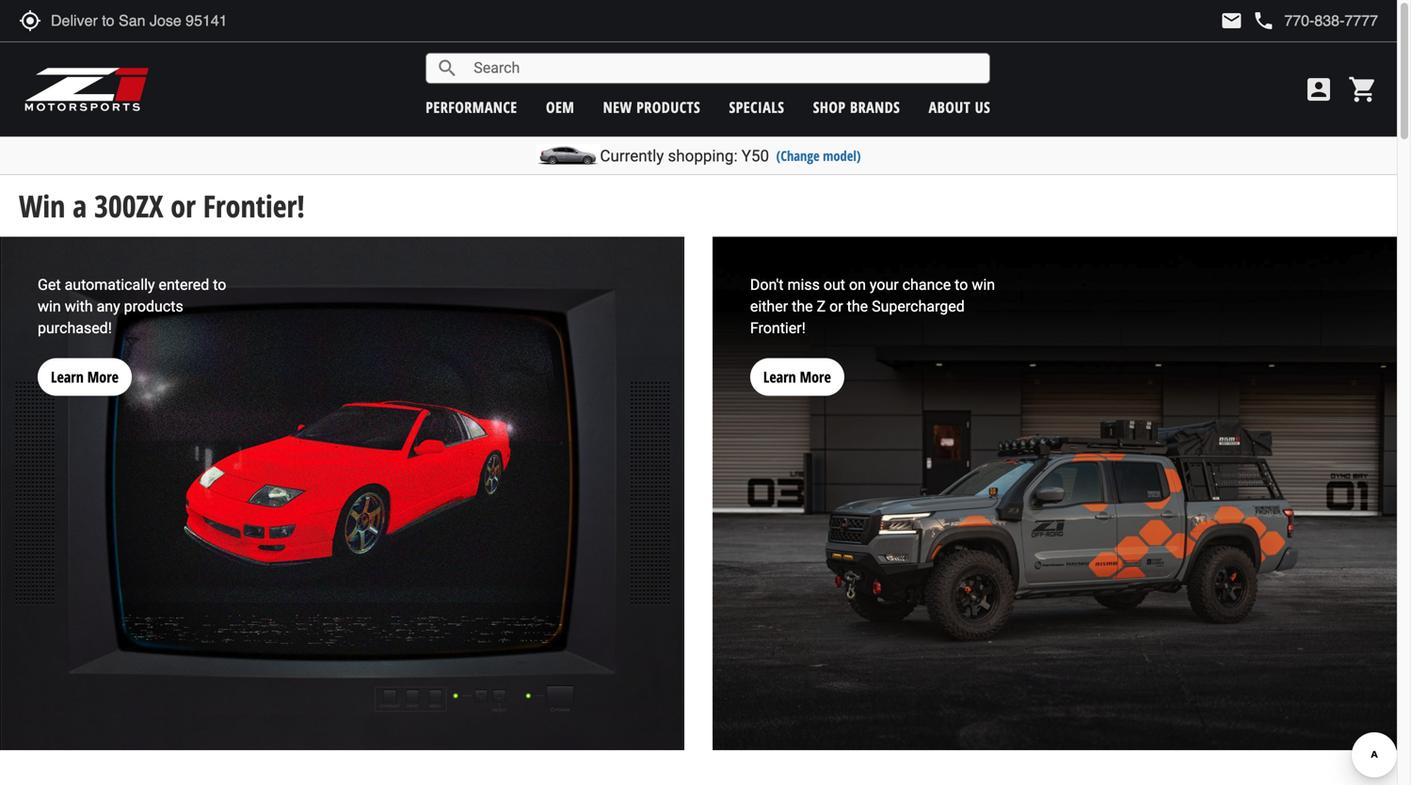 Task type: vqa. For each thing, say whether or not it's contained in the screenshot.
Company Name text box
no



Task type: describe. For each thing, give the bounding box(es) containing it.
learn for get automatically entered to win with any products purchased!
[[51, 367, 84, 387]]

your
[[870, 276, 899, 294]]

mail phone
[[1220, 9, 1275, 32]]

my_location
[[19, 9, 41, 32]]

dsc_0495.jpg image for don't miss out on your chance to win either the z or the supercharged frontier!
[[713, 237, 1397, 750]]

300zx
[[94, 185, 163, 226]]

dsc_0495.jpg image for get automatically entered to win with any products purchased!
[[0, 237, 685, 750]]

more for purchased!
[[87, 367, 119, 387]]

z
[[817, 298, 826, 315]]

to inside get automatically entered to win with any products purchased!
[[213, 276, 226, 294]]

phone link
[[1252, 9, 1378, 32]]

don't
[[750, 276, 784, 294]]

0 horizontal spatial or
[[171, 185, 196, 226]]

win a 300zx or frontier!
[[19, 185, 305, 226]]

mail link
[[1220, 9, 1243, 32]]

oem
[[546, 97, 575, 117]]

phone
[[1252, 9, 1275, 32]]

0 vertical spatial products
[[637, 97, 701, 117]]

learn more for either
[[763, 367, 831, 387]]

shop brands
[[813, 97, 900, 117]]

about us
[[929, 97, 991, 117]]

win inside get automatically entered to win with any products purchased!
[[38, 298, 61, 315]]

miss
[[787, 276, 820, 294]]

entered
[[159, 276, 209, 294]]

either
[[750, 298, 788, 315]]

specials link
[[729, 97, 785, 117]]

shopping_cart
[[1348, 74, 1378, 105]]

brands
[[850, 97, 900, 117]]

y50
[[742, 146, 769, 165]]

with
[[65, 298, 93, 315]]

any
[[97, 298, 120, 315]]

or inside don't miss out on your chance to win either the z or the supercharged frontier!
[[830, 298, 843, 315]]

more for either
[[800, 367, 831, 387]]

a
[[73, 185, 87, 226]]

learn more link for either
[[750, 339, 844, 396]]

2 the from the left
[[847, 298, 868, 315]]

get automatically entered to win with any products purchased!
[[38, 276, 226, 337]]

shopping_cart link
[[1343, 74, 1378, 105]]

learn for don't miss out on your chance to win either the z or the supercharged frontier!
[[763, 367, 796, 387]]

supercharged
[[872, 298, 965, 315]]

win inside don't miss out on your chance to win either the z or the supercharged frontier!
[[972, 276, 995, 294]]



Task type: locate. For each thing, give the bounding box(es) containing it.
learn down purchased!
[[51, 367, 84, 387]]

to inside don't miss out on your chance to win either the z or the supercharged frontier!
[[955, 276, 968, 294]]

2 learn more link from the left
[[750, 339, 844, 396]]

2 dsc_0495.jpg image from the left
[[713, 237, 1397, 750]]

products down entered
[[124, 298, 183, 315]]

learn more link down purchased!
[[38, 339, 132, 396]]

1 horizontal spatial more
[[800, 367, 831, 387]]

1 horizontal spatial learn more link
[[750, 339, 844, 396]]

2 learn from the left
[[763, 367, 796, 387]]

more
[[87, 367, 119, 387], [800, 367, 831, 387]]

learn more for purchased!
[[51, 367, 119, 387]]

z1 motorsports logo image
[[24, 66, 150, 113]]

1 horizontal spatial to
[[955, 276, 968, 294]]

to right the chance
[[955, 276, 968, 294]]

mail
[[1220, 9, 1243, 32]]

win
[[19, 185, 65, 226]]

purchased!
[[38, 319, 112, 337]]

1 learn from the left
[[51, 367, 84, 387]]

frontier!
[[203, 185, 305, 226], [750, 319, 806, 337]]

don't miss out on your chance to win either the z or the supercharged frontier!
[[750, 276, 995, 337]]

frontier! inside don't miss out on your chance to win either the z or the supercharged frontier!
[[750, 319, 806, 337]]

1 horizontal spatial products
[[637, 97, 701, 117]]

products inside get automatically entered to win with any products purchased!
[[124, 298, 183, 315]]

learn down either
[[763, 367, 796, 387]]

1 horizontal spatial learn more
[[763, 367, 831, 387]]

win right the chance
[[972, 276, 995, 294]]

performance
[[426, 97, 517, 117]]

the
[[792, 298, 813, 315], [847, 298, 868, 315]]

win down 'get'
[[38, 298, 61, 315]]

products right "new"
[[637, 97, 701, 117]]

1 the from the left
[[792, 298, 813, 315]]

currently
[[600, 146, 664, 165]]

0 vertical spatial frontier!
[[203, 185, 305, 226]]

1 horizontal spatial frontier!
[[750, 319, 806, 337]]

0 horizontal spatial win
[[38, 298, 61, 315]]

2 to from the left
[[955, 276, 968, 294]]

1 horizontal spatial learn
[[763, 367, 796, 387]]

shop
[[813, 97, 846, 117]]

(change model) link
[[776, 146, 861, 165]]

0 vertical spatial win
[[972, 276, 995, 294]]

or
[[171, 185, 196, 226], [830, 298, 843, 315]]

1 learn more from the left
[[51, 367, 119, 387]]

0 horizontal spatial more
[[87, 367, 119, 387]]

account_box
[[1304, 74, 1334, 105]]

products
[[637, 97, 701, 117], [124, 298, 183, 315]]

to
[[213, 276, 226, 294], [955, 276, 968, 294]]

0 horizontal spatial dsc_0495.jpg image
[[0, 237, 685, 750]]

us
[[975, 97, 991, 117]]

1 vertical spatial or
[[830, 298, 843, 315]]

new products
[[603, 97, 701, 117]]

dsc_0495.jpg image
[[0, 237, 685, 750], [713, 237, 1397, 750]]

on
[[849, 276, 866, 294]]

specials
[[729, 97, 785, 117]]

0 horizontal spatial frontier!
[[203, 185, 305, 226]]

0 horizontal spatial learn more
[[51, 367, 119, 387]]

1 vertical spatial products
[[124, 298, 183, 315]]

more down z
[[800, 367, 831, 387]]

to right entered
[[213, 276, 226, 294]]

2 more from the left
[[800, 367, 831, 387]]

learn more down purchased!
[[51, 367, 119, 387]]

1 vertical spatial frontier!
[[750, 319, 806, 337]]

learn
[[51, 367, 84, 387], [763, 367, 796, 387]]

about
[[929, 97, 971, 117]]

get
[[38, 276, 61, 294]]

(change
[[776, 146, 820, 165]]

search
[[436, 57, 459, 80]]

shop brands link
[[813, 97, 900, 117]]

automatically
[[65, 276, 155, 294]]

model)
[[823, 146, 861, 165]]

currently shopping: y50 (change model)
[[600, 146, 861, 165]]

win
[[972, 276, 995, 294], [38, 298, 61, 315]]

learn more link down z
[[750, 339, 844, 396]]

1 horizontal spatial or
[[830, 298, 843, 315]]

0 horizontal spatial to
[[213, 276, 226, 294]]

1 more from the left
[[87, 367, 119, 387]]

1 horizontal spatial dsc_0495.jpg image
[[713, 237, 1397, 750]]

or right '300zx' at left
[[171, 185, 196, 226]]

1 dsc_0495.jpg image from the left
[[0, 237, 685, 750]]

new
[[603, 97, 632, 117]]

the left z
[[792, 298, 813, 315]]

Search search field
[[459, 54, 990, 83]]

about us link
[[929, 97, 991, 117]]

learn more link for purchased!
[[38, 339, 132, 396]]

0 vertical spatial or
[[171, 185, 196, 226]]

oem link
[[546, 97, 575, 117]]

1 vertical spatial win
[[38, 298, 61, 315]]

1 learn more link from the left
[[38, 339, 132, 396]]

2 learn more from the left
[[763, 367, 831, 387]]

0 horizontal spatial the
[[792, 298, 813, 315]]

0 horizontal spatial learn
[[51, 367, 84, 387]]

learn more link
[[38, 339, 132, 396], [750, 339, 844, 396]]

1 horizontal spatial win
[[972, 276, 995, 294]]

1 horizontal spatial the
[[847, 298, 868, 315]]

0 horizontal spatial learn more link
[[38, 339, 132, 396]]

more down purchased!
[[87, 367, 119, 387]]

chance
[[903, 276, 951, 294]]

performance link
[[426, 97, 517, 117]]

out
[[824, 276, 845, 294]]

0 horizontal spatial products
[[124, 298, 183, 315]]

1 to from the left
[[213, 276, 226, 294]]

or right z
[[830, 298, 843, 315]]

learn more down z
[[763, 367, 831, 387]]

new products link
[[603, 97, 701, 117]]

learn more
[[51, 367, 119, 387], [763, 367, 831, 387]]

account_box link
[[1299, 74, 1339, 105]]

the down on
[[847, 298, 868, 315]]

shopping:
[[668, 146, 738, 165]]



